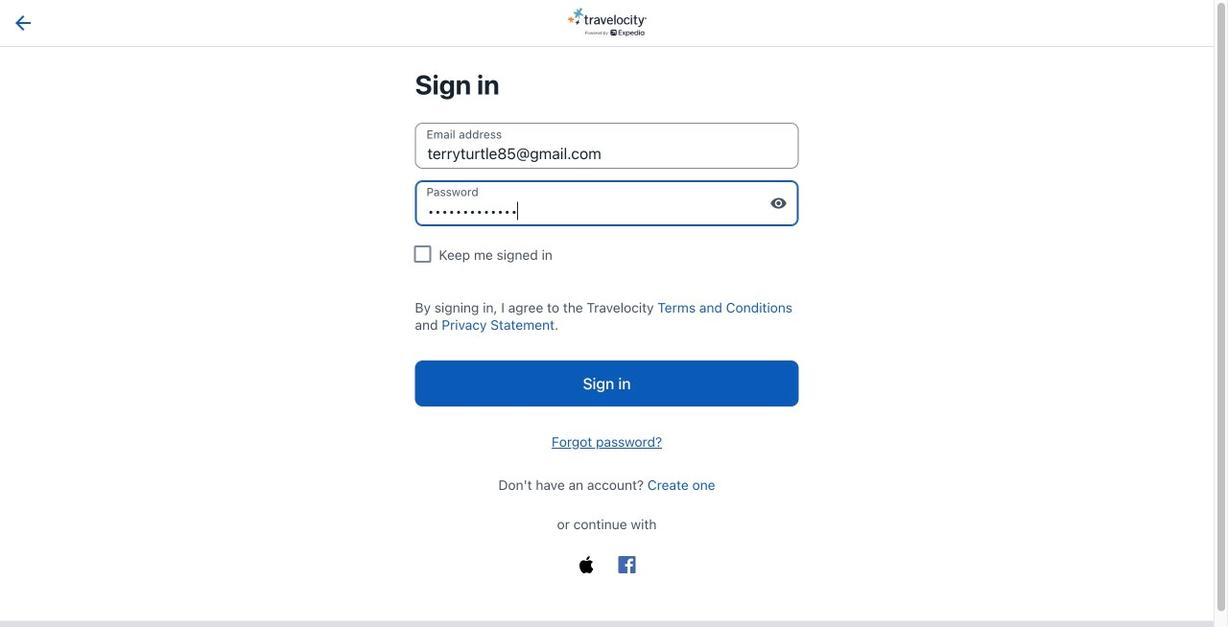 Task type: vqa. For each thing, say whether or not it's contained in the screenshot.
facebook icon
yes



Task type: describe. For each thing, give the bounding box(es) containing it.
go back image
[[12, 12, 35, 35]]

small image
[[770, 195, 787, 212]]

travelocity image
[[567, 8, 646, 36]]

facebook image
[[618, 556, 636, 574]]



Task type: locate. For each thing, give the bounding box(es) containing it.
dialog
[[0, 621, 1214, 627]]

None email field
[[415, 123, 799, 169]]

None password field
[[415, 180, 799, 226]]

apple image
[[578, 556, 595, 574]]

go back image
[[15, 15, 31, 31]]



